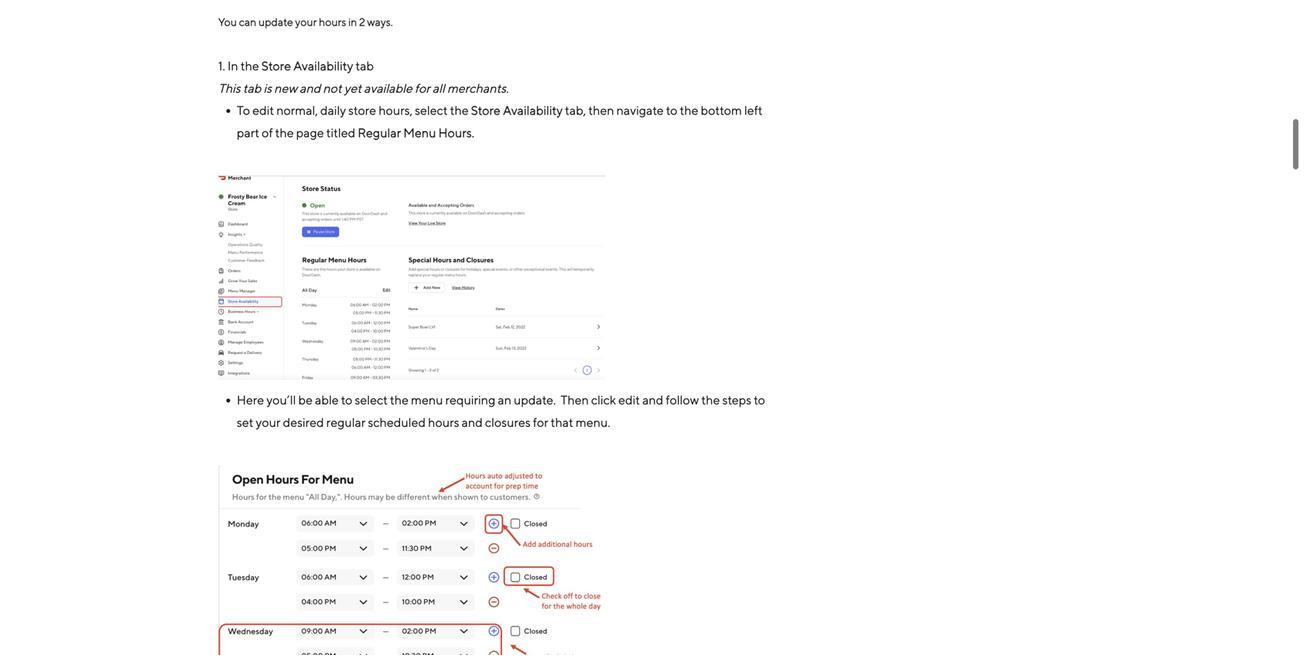 Task type: locate. For each thing, give the bounding box(es) containing it.
select
[[415, 103, 448, 118], [355, 393, 388, 408]]

1 horizontal spatial to
[[666, 103, 678, 118]]

store inside 1. in the store availability tab this tab is new and not yet available for all merchants.
[[262, 59, 291, 73]]

your right the set
[[256, 415, 281, 430]]

for inside 'here you'll be able to select the menu requiring an update.  then click edit and follow the steps to set your desired regular scheduled hours and closures for that menu.'
[[533, 415, 549, 430]]

1 horizontal spatial edit
[[619, 393, 640, 408]]

0 horizontal spatial for
[[415, 81, 430, 96]]

tab left is
[[243, 81, 261, 96]]

select inside 'here you'll be able to select the menu requiring an update.  then click edit and follow the steps to set your desired regular scheduled hours and closures for that menu.'
[[355, 393, 388, 408]]

the left bottom
[[680, 103, 699, 118]]

hours down menu
[[428, 415, 459, 430]]

for left the all
[[415, 81, 430, 96]]

tab up yet
[[356, 59, 374, 73]]

able
[[315, 393, 339, 408]]

update.
[[514, 393, 556, 408]]

tab, then navigate to the bottom left part of the page titled
[[237, 103, 763, 140]]

scheduled
[[368, 415, 426, 430]]

follow
[[666, 393, 699, 408]]

for inside 1. in the store availability tab this tab is new and not yet available for all merchants.
[[415, 81, 430, 96]]

1 vertical spatial and
[[643, 393, 664, 408]]

0 horizontal spatial tab
[[243, 81, 261, 96]]

select down the all
[[415, 103, 448, 118]]

availability left tab,
[[503, 103, 563, 118]]

1.
[[218, 59, 225, 73]]

for left that
[[533, 415, 549, 430]]

1 horizontal spatial hours
[[428, 415, 459, 430]]

0 vertical spatial tab
[[356, 59, 374, 73]]

in
[[348, 15, 357, 28]]

0 horizontal spatial select
[[355, 393, 388, 408]]

an
[[498, 393, 512, 408]]

to right navigate at the top of page
[[666, 103, 678, 118]]

1 horizontal spatial tab
[[356, 59, 374, 73]]

and
[[300, 81, 321, 96], [643, 393, 664, 408], [462, 415, 483, 430]]

steps
[[723, 393, 752, 408]]

to right "able"
[[341, 393, 353, 408]]

be
[[298, 393, 313, 408]]

0 vertical spatial your
[[295, 15, 317, 28]]

store
[[349, 103, 376, 118]]

1 vertical spatial edit
[[619, 393, 640, 408]]

1 horizontal spatial store
[[471, 103, 501, 118]]

regular
[[326, 415, 366, 430]]

for
[[415, 81, 430, 96], [533, 415, 549, 430]]

availability
[[294, 59, 353, 73], [503, 103, 563, 118]]

to
[[666, 103, 678, 118], [341, 393, 353, 408], [754, 393, 766, 408]]

0 vertical spatial availability
[[294, 59, 353, 73]]

0 horizontal spatial your
[[256, 415, 281, 430]]

0 horizontal spatial and
[[300, 81, 321, 96]]

1 user-added image image from the top
[[218, 176, 605, 380]]

0 vertical spatial edit
[[253, 103, 274, 118]]

you can update your hours in 2 ways.
[[218, 15, 395, 28]]

to edit normal, daily store hours, select the store availability
[[237, 103, 565, 118]]

edit right click
[[619, 393, 640, 408]]

store
[[262, 59, 291, 73], [471, 103, 501, 118]]

regular menu hours.
[[358, 125, 477, 140]]

1 vertical spatial select
[[355, 393, 388, 408]]

navigate
[[617, 103, 664, 118]]

1 horizontal spatial availability
[[503, 103, 563, 118]]

store up is
[[262, 59, 291, 73]]

1 horizontal spatial for
[[533, 415, 549, 430]]

the right in
[[241, 59, 259, 73]]

then
[[589, 103, 614, 118]]

tab
[[356, 59, 374, 73], [243, 81, 261, 96]]

edit
[[253, 103, 274, 118], [619, 393, 640, 408]]

0 horizontal spatial availability
[[294, 59, 353, 73]]

select up regular
[[355, 393, 388, 408]]

is
[[264, 81, 272, 96]]

edit right to
[[253, 103, 274, 118]]

2 user-added image image from the top
[[218, 466, 605, 656]]

0 vertical spatial and
[[300, 81, 321, 96]]

hours left in
[[319, 15, 346, 28]]

here
[[237, 393, 264, 408]]

availability up not
[[294, 59, 353, 73]]

0 vertical spatial store
[[262, 59, 291, 73]]

1 horizontal spatial and
[[462, 415, 483, 430]]

and left not
[[300, 81, 321, 96]]

1 vertical spatial your
[[256, 415, 281, 430]]

0 horizontal spatial store
[[262, 59, 291, 73]]

store down merchants. at the left top
[[471, 103, 501, 118]]

daily
[[320, 103, 346, 118]]

1 horizontal spatial your
[[295, 15, 317, 28]]

0 horizontal spatial hours
[[319, 15, 346, 28]]

and left follow
[[643, 393, 664, 408]]

0 vertical spatial user-added image image
[[218, 176, 605, 380]]

and down requiring
[[462, 415, 483, 430]]

your right update on the left of the page
[[295, 15, 317, 28]]

1 vertical spatial availability
[[503, 103, 563, 118]]

your inside 'here you'll be able to select the menu requiring an update.  then click edit and follow the steps to set your desired regular scheduled hours and closures for that menu.'
[[256, 415, 281, 430]]

user-added image image
[[218, 176, 605, 380], [218, 466, 605, 656]]

tab,
[[565, 103, 586, 118]]

page
[[296, 125, 324, 140]]

menu
[[404, 125, 436, 140]]

1 vertical spatial user-added image image
[[218, 466, 605, 656]]

part
[[237, 125, 259, 140]]

0 horizontal spatial edit
[[253, 103, 274, 118]]

menu
[[411, 393, 443, 408]]

1 vertical spatial for
[[533, 415, 549, 430]]

1 horizontal spatial select
[[415, 103, 448, 118]]

to right steps at the right
[[754, 393, 766, 408]]

hours
[[319, 15, 346, 28], [428, 415, 459, 430]]

the
[[241, 59, 259, 73], [450, 103, 469, 118], [680, 103, 699, 118], [275, 125, 294, 140], [390, 393, 409, 408], [702, 393, 720, 408]]

and inside 1. in the store availability tab this tab is new and not yet available for all merchants.
[[300, 81, 321, 96]]

0 vertical spatial for
[[415, 81, 430, 96]]

your
[[295, 15, 317, 28], [256, 415, 281, 430]]

1 vertical spatial hours
[[428, 415, 459, 430]]



Task type: describe. For each thing, give the bounding box(es) containing it.
hours.
[[439, 125, 475, 140]]

bottom
[[701, 103, 742, 118]]

2 vertical spatial and
[[462, 415, 483, 430]]

regular
[[358, 125, 401, 140]]

left
[[745, 103, 763, 118]]

all
[[433, 81, 445, 96]]

you'll
[[267, 393, 296, 408]]

in
[[228, 59, 238, 73]]

new
[[274, 81, 297, 96]]

the right of
[[275, 125, 294, 140]]

set
[[237, 415, 254, 430]]

ways.
[[367, 15, 393, 28]]

that
[[551, 415, 574, 430]]

requiring
[[446, 393, 496, 408]]

0 vertical spatial select
[[415, 103, 448, 118]]

edit inside 'here you'll be able to select the menu requiring an update.  then click edit and follow the steps to set your desired regular scheduled hours and closures for that menu.'
[[619, 393, 640, 408]]

you
[[218, 15, 237, 28]]

here you'll be able to select the menu requiring an update.  then click edit and follow the steps to set your desired regular scheduled hours and closures for that menu.
[[237, 393, 766, 430]]

2 horizontal spatial to
[[754, 393, 766, 408]]

click
[[591, 393, 616, 408]]

2 horizontal spatial and
[[643, 393, 664, 408]]

of
[[262, 125, 273, 140]]

1 vertical spatial store
[[471, 103, 501, 118]]

0 horizontal spatial to
[[341, 393, 353, 408]]

to inside tab, then navigate to the bottom left part of the page titled
[[666, 103, 678, 118]]

to
[[237, 103, 250, 118]]

closures
[[485, 415, 531, 430]]

not
[[323, 81, 342, 96]]

the inside 1. in the store availability tab this tab is new and not yet available for all merchants.
[[241, 59, 259, 73]]

yet
[[344, 81, 362, 96]]

titled
[[326, 125, 356, 140]]

0 vertical spatial hours
[[319, 15, 346, 28]]

update
[[259, 15, 293, 28]]

hours,
[[379, 103, 413, 118]]

the left steps at the right
[[702, 393, 720, 408]]

menu.
[[576, 415, 611, 430]]

merchants.
[[447, 81, 509, 96]]

the up "scheduled"
[[390, 393, 409, 408]]

hours inside 'here you'll be able to select the menu requiring an update.  then click edit and follow the steps to set your desired regular scheduled hours and closures for that menu.'
[[428, 415, 459, 430]]

the up hours.
[[450, 103, 469, 118]]

1 vertical spatial tab
[[243, 81, 261, 96]]

1. in the store availability tab this tab is new and not yet available for all merchants.
[[218, 59, 509, 96]]

availability inside 1. in the store availability tab this tab is new and not yet available for all merchants.
[[294, 59, 353, 73]]

2
[[359, 15, 365, 28]]

can
[[239, 15, 257, 28]]

available
[[364, 81, 412, 96]]

this
[[218, 81, 241, 96]]

normal,
[[277, 103, 318, 118]]

desired
[[283, 415, 324, 430]]



Task type: vqa. For each thing, say whether or not it's contained in the screenshot.
Regular Menu Hours.
yes



